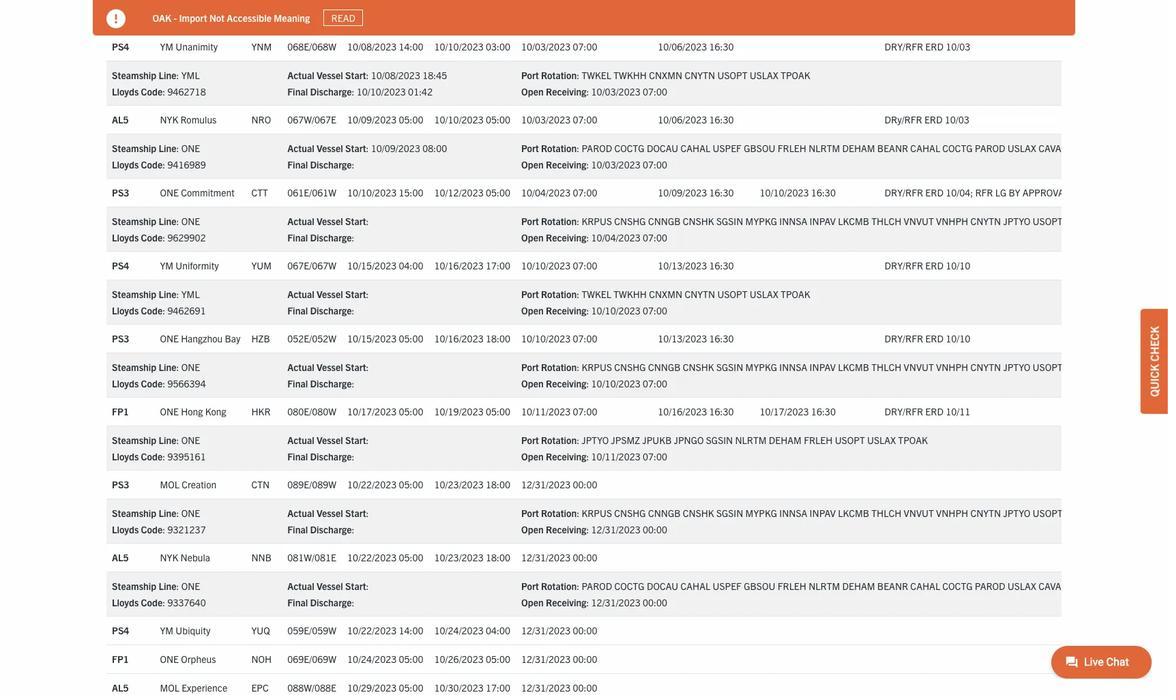 Task type: locate. For each thing, give the bounding box(es) containing it.
lloyds left 9337640 at the left of the page
[[112, 596, 139, 608]]

14:00
[[399, 40, 423, 53], [399, 624, 423, 637]]

vessel down 061e/061w in the top left of the page
[[317, 215, 343, 227]]

tpoak inside port rotation : parod coctg docau cahal uspef gbsou frleh nlrtm deham beanr cahal coctg parod uslax cavan usopt tpoak open receiving : 10/03/2023 07:00
[[1103, 142, 1133, 154]]

lkcmb inside "port rotation : krpus cnshg cnngb cnshk sgsin mypkg innsa inpav lkcmb thlch vnvut vnhph cnytn jptyo usopt uslax tpoak open receiving : 10/10/2023 07:00"
[[838, 361, 869, 373]]

port rotation : twkel twkhh cnxmn cnytn usopt uslax tpoak open receiving : 10/10/2023 07:00
[[521, 288, 810, 316]]

1 vertical spatial 10/22/2023 05:00
[[347, 551, 423, 564]]

start for steamship line : one lloyds code : 9337640
[[345, 580, 366, 592]]

7 port from the top
[[521, 507, 539, 519]]

uniformity
[[176, 259, 219, 272]]

final up 052e/052w
[[287, 304, 308, 316]]

1 line from the top
[[159, 69, 176, 81]]

lloyds left 9566394
[[112, 377, 139, 389]]

1 cnshk from the top
[[683, 215, 714, 227]]

2 vertical spatial ps3
[[112, 478, 129, 491]]

cnxmn inside port rotation : twkel twkhh cnxmn cnytn usopt uslax tpoak open receiving : 10/10/2023 07:00
[[649, 288, 682, 300]]

actual vessel start : final discharge : up 089e/089w on the left
[[287, 434, 369, 462]]

vessel for steamship line : yml lloyds code : 9462691
[[317, 288, 343, 300]]

2 actual vessel start : final discharge : from the top
[[287, 288, 369, 316]]

10/22/2023 right 081w/081e
[[347, 551, 397, 564]]

2 twkhh from the top
[[614, 288, 647, 300]]

inpav inside port rotation : krpus cnshg cnngb cnshk sgsin mypkg innsa inpav lkcmb thlch vnvut vnhph cnytn jptyo usopt uslax tpoak open receiving : 12/31/2023 00:00
[[810, 507, 836, 519]]

07:00 inside port rotation : twkel twkhh cnxmn cnytn usopt uslax tpoak open receiving : 10/03/2023 07:00
[[643, 85, 667, 97]]

10/22/2023 14:00
[[347, 624, 423, 637]]

04:00 up 10/26/2023 05:00
[[486, 624, 510, 637]]

3 lloyds from the top
[[112, 231, 139, 243]]

0 vertical spatial 14:00
[[399, 40, 423, 53]]

1 vertical spatial ps4
[[112, 259, 129, 272]]

mol creation
[[160, 478, 216, 491]]

10/13/2023
[[658, 259, 707, 272], [658, 332, 707, 345]]

5 final from the top
[[287, 377, 308, 389]]

final
[[287, 85, 308, 97], [287, 158, 308, 170], [287, 231, 308, 243], [287, 304, 308, 316], [287, 377, 308, 389], [287, 450, 308, 462], [287, 523, 308, 535], [287, 596, 308, 608]]

1 vertical spatial 10/11/2023
[[591, 450, 641, 462]]

dry/rfr erd 10/03
[[885, 40, 970, 53]]

cnytn for port rotation : krpus cnshg cnngb cnshk sgsin mypkg innsa inpav lkcmb thlch vnvut vnhph cnytn jptyo usopt uslax tpoak open receiving : 10/04/2023 07:00
[[971, 215, 1001, 227]]

1 vertical spatial docau
[[647, 580, 678, 592]]

1 vertical spatial vnvut
[[904, 361, 934, 373]]

2 10/23/2023 from the top
[[434, 551, 484, 564]]

final up 059e/059w
[[287, 596, 308, 608]]

rotation for port rotation : jptyo jpsmz jpukb jpngo sgsin nlrtm deham frleh usopt uslax tpoak open receiving : 10/11/2023 07:00
[[541, 434, 577, 446]]

line for 9337640
[[159, 580, 176, 592]]

10/12/2023
[[434, 186, 484, 199]]

10/03
[[946, 40, 970, 53], [945, 113, 969, 126]]

2 vertical spatial 10/22/2023
[[347, 624, 397, 637]]

1 final from the top
[[287, 85, 308, 97]]

0 vertical spatial thlch
[[872, 215, 902, 227]]

7 steamship from the top
[[112, 507, 156, 519]]

2 vertical spatial cnngb
[[648, 507, 681, 519]]

rotation inside port rotation : jptyo jpsmz jpukb jpngo sgsin nlrtm deham frleh usopt uslax tpoak open receiving : 10/11/2023 07:00
[[541, 434, 577, 446]]

actual vessel start : final discharge : down 089e/089w on the left
[[287, 507, 369, 535]]

0 vertical spatial cnxmn
[[649, 69, 682, 81]]

ps3 up 'steamship line : one lloyds code : 9566394'
[[112, 332, 129, 345]]

5 dry/rfr from the top
[[885, 405, 923, 418]]

rfr
[[975, 186, 993, 199]]

docau
[[647, 142, 678, 154], [647, 580, 678, 592]]

3 ps3 from the top
[[112, 478, 129, 491]]

1 vertical spatial 10/16/2023
[[434, 332, 484, 345]]

lloyds inside steamship line : one lloyds code : 9629902
[[112, 231, 139, 243]]

code inside steamship line : one lloyds code : 9416989
[[141, 158, 163, 170]]

0 vertical spatial 10/13/2023
[[658, 259, 707, 272]]

twkhh inside port rotation : twkel twkhh cnxmn cnytn usopt uslax tpoak open receiving : 10/10/2023 07:00
[[614, 288, 647, 300]]

receiving inside "port rotation : krpus cnshg cnngb cnshk sgsin mypkg innsa inpav lkcmb thlch vnvut vnhph cnytn jptyo usopt uslax tpoak open receiving : 10/10/2023 07:00"
[[546, 377, 586, 389]]

3 cnshk from the top
[[683, 507, 714, 519]]

final up 080e/080w
[[287, 377, 308, 389]]

uslax inside port rotation : twkel twkhh cnxmn cnytn usopt uslax tpoak open receiving : 10/10/2023 07:00
[[750, 288, 779, 300]]

lkcmb for : 10/10/2023 07:00
[[838, 361, 869, 373]]

0 vertical spatial twkhh
[[614, 69, 647, 81]]

10/23/2023 18:00
[[434, 478, 510, 491], [434, 551, 510, 564]]

2 lkcmb from the top
[[838, 361, 869, 373]]

port inside port rotation : twkel twkhh cnxmn cnytn usopt uslax tpoak open receiving : 10/03/2023 07:00
[[521, 69, 539, 81]]

6 line from the top
[[159, 434, 176, 446]]

07:00
[[573, 40, 597, 53], [643, 85, 667, 97], [573, 113, 597, 126], [643, 158, 667, 170], [573, 186, 597, 199], [643, 231, 667, 243], [573, 259, 597, 272], [643, 304, 667, 316], [573, 332, 597, 345], [643, 377, 667, 389], [573, 405, 597, 418], [643, 450, 667, 462]]

1 vertical spatial cnshk
[[683, 361, 714, 373]]

lloyds left 9629902
[[112, 231, 139, 243]]

receiving inside port rotation : twkel twkhh cnxmn cnytn usopt uslax tpoak open receiving : 10/03/2023 07:00
[[546, 85, 586, 97]]

0 vertical spatial gbsou
[[744, 142, 775, 154]]

sgsin up 10/16/2023 16:30 on the bottom right
[[716, 361, 743, 373]]

2 vertical spatial ps4
[[112, 624, 129, 637]]

ym left ubiquity
[[160, 624, 173, 637]]

1 vertical spatial mol
[[160, 682, 179, 694]]

00:00 for 088w/088e
[[573, 682, 597, 694]]

1 vertical spatial vnhph
[[936, 361, 968, 373]]

5 steamship from the top
[[112, 361, 156, 373]]

port rotation : krpus cnshg cnngb cnshk sgsin mypkg innsa inpav lkcmb thlch vnvut vnhph cnytn jptyo usopt uslax tpoak open receiving : 10/04/2023 07:00
[[521, 215, 1126, 243]]

sgsin down port rotation : jptyo jpsmz jpukb jpngo sgsin nlrtm deham frleh usopt uslax tpoak open receiving : 10/11/2023 07:00
[[716, 507, 743, 519]]

2 ps3 from the top
[[112, 332, 129, 345]]

10/13/2023 down port rotation : twkel twkhh cnxmn cnytn usopt uslax tpoak open receiving : 10/10/2023 07:00
[[658, 332, 707, 345]]

10/10/2023 07:00 for 18:00
[[521, 332, 597, 345]]

code left 9629902
[[141, 231, 163, 243]]

10/15/2023 right 052e/052w
[[347, 332, 397, 345]]

nyk
[[160, 113, 178, 126], [160, 551, 178, 564]]

cnytn inside "port rotation : krpus cnshg cnngb cnshk sgsin mypkg innsa inpav lkcmb thlch vnvut vnhph cnytn jptyo usopt uslax tpoak open receiving : 10/10/2023 07:00"
[[971, 361, 1001, 373]]

8 actual from the top
[[287, 580, 314, 592]]

lloyds for steamship line : one lloyds code : 9416989
[[112, 158, 139, 170]]

10/15/2023 right 067e/067w
[[347, 259, 397, 272]]

2 10/23/2023 18:00 from the top
[[434, 551, 510, 564]]

16:30 for 10/10/2023 05:00
[[709, 113, 734, 126]]

0 vertical spatial docau
[[647, 142, 678, 154]]

port rotation : krpus cnshg cnngb cnshk sgsin mypkg innsa inpav lkcmb thlch vnvut vnhph cnytn jptyo usopt uslax tpoak open receiving : 12/31/2023 00:00
[[521, 507, 1126, 535]]

actual down 061e/061w in the top left of the page
[[287, 215, 314, 227]]

1 vertical spatial 10/13/2023 16:30
[[658, 332, 734, 345]]

al5 for mol experience
[[112, 682, 129, 694]]

cnngb
[[648, 215, 681, 227], [648, 361, 681, 373], [648, 507, 681, 519]]

1 vertical spatial 10/13/2023
[[658, 332, 707, 345]]

2 10/22/2023 from the top
[[347, 551, 397, 564]]

0 vertical spatial 10/03
[[946, 40, 970, 53]]

cnytn inside port rotation : twkel twkhh cnxmn cnytn usopt uslax tpoak open receiving : 10/03/2023 07:00
[[685, 69, 715, 81]]

0 vertical spatial innsa
[[779, 215, 807, 227]]

6 receiving from the top
[[546, 450, 586, 462]]

0 vertical spatial cavan
[[1039, 142, 1068, 154]]

3 actual vessel start : final discharge : from the top
[[287, 361, 369, 389]]

4 actual from the top
[[287, 288, 314, 300]]

1 vertical spatial 04:00
[[486, 624, 510, 637]]

0 vertical spatial 10/24/2023
[[434, 624, 484, 637]]

6 final from the top
[[287, 450, 308, 462]]

vnhph inside port rotation : krpus cnshg cnngb cnshk sgsin mypkg innsa inpav lkcmb thlch vnvut vnhph cnytn jptyo usopt uslax tpoak open receiving : 12/31/2023 00:00
[[936, 507, 968, 519]]

actual vessel start : final discharge : for : 9566394
[[287, 361, 369, 389]]

7 line from the top
[[159, 507, 176, 519]]

discharge up 052e/052w
[[310, 304, 352, 316]]

mol
[[160, 478, 179, 491], [160, 682, 179, 694]]

cnngb for : 12/31/2023 00:00
[[648, 507, 681, 519]]

6 lloyds from the top
[[112, 450, 139, 462]]

lloyds inside 'steamship line : one lloyds code : 9566394'
[[112, 377, 139, 389]]

10/03/2023
[[521, 40, 571, 53], [591, 85, 641, 97], [521, 113, 571, 126], [591, 158, 641, 170]]

twkhh inside port rotation : twkel twkhh cnxmn cnytn usopt uslax tpoak open receiving : 10/03/2023 07:00
[[614, 69, 647, 81]]

lloyds inside steamship line : yml lloyds code : 9462691
[[112, 304, 139, 316]]

10/22/2023 for 059e/059w
[[347, 624, 397, 637]]

innsa
[[779, 215, 807, 227], [779, 361, 807, 373], [779, 507, 807, 519]]

2 vertical spatial cnshk
[[683, 507, 714, 519]]

1 al5 from the top
[[112, 113, 129, 126]]

code left 9337640 at the left of the page
[[141, 596, 163, 608]]

10/15/2023 05:00
[[347, 332, 423, 345]]

10/10/2023 inside "port rotation : krpus cnshg cnngb cnshk sgsin mypkg innsa inpav lkcmb thlch vnvut vnhph cnytn jptyo usopt uslax tpoak open receiving : 10/10/2023 07:00"
[[591, 377, 641, 389]]

1 vertical spatial 10/09/2023
[[371, 142, 420, 154]]

5 line from the top
[[159, 361, 176, 373]]

2 yml from the top
[[181, 288, 200, 300]]

one up 9416989 at the left top of the page
[[181, 142, 200, 154]]

0 vertical spatial cnngb
[[648, 215, 681, 227]]

line up 9566394
[[159, 361, 176, 373]]

1 uspef from the top
[[713, 142, 742, 154]]

line for 9462691
[[159, 288, 176, 300]]

1 actual from the top
[[287, 69, 314, 81]]

usopt inside port rotation : twkel twkhh cnxmn cnytn usopt uslax tpoak open receiving : 10/03/2023 07:00
[[717, 69, 748, 81]]

0 vertical spatial nlrtm
[[809, 142, 840, 154]]

1 vertical spatial mypkg
[[746, 361, 777, 373]]

line up 9462718
[[159, 69, 176, 81]]

7 final from the top
[[287, 523, 308, 535]]

9462718
[[167, 85, 206, 97]]

code inside steamship line : one lloyds code : 9629902
[[141, 231, 163, 243]]

code left 9321237
[[141, 523, 163, 535]]

twkel inside port rotation : twkel twkhh cnxmn cnytn usopt uslax tpoak open receiving : 10/03/2023 07:00
[[582, 69, 611, 81]]

10/16/2023 16:30
[[658, 405, 734, 418]]

actual vessel start : final discharge : down 052e/052w
[[287, 361, 369, 389]]

ps3 down steamship line : one lloyds code : 9416989
[[112, 186, 129, 199]]

10/24/2023 up 10/26/2023 at the bottom of the page
[[434, 624, 484, 637]]

port
[[521, 69, 539, 81], [521, 142, 539, 154], [521, 215, 539, 227], [521, 288, 539, 300], [521, 361, 539, 373], [521, 434, 539, 446], [521, 507, 539, 519], [521, 580, 539, 592]]

2 18:00 from the top
[[486, 478, 510, 491]]

0 vertical spatial lkcmb
[[838, 215, 869, 227]]

nlrtm down 10/17/2023 16:30
[[735, 434, 767, 446]]

0 vertical spatial 10/22/2023
[[347, 478, 397, 491]]

nlrtm down port rotation : krpus cnshg cnngb cnshk sgsin mypkg innsa inpav lkcmb thlch vnvut vnhph cnytn jptyo usopt uslax tpoak open receiving : 12/31/2023 00:00
[[809, 580, 840, 592]]

lloyds left 9462691
[[112, 304, 139, 316]]

jptyo inside port rotation : krpus cnshg cnngb cnshk sgsin mypkg innsa inpav lkcmb thlch vnvut vnhph cnytn jptyo usopt uslax tpoak open receiving : 10/04/2023 07:00
[[1003, 215, 1031, 227]]

krpus inside "port rotation : krpus cnshg cnngb cnshk sgsin mypkg innsa inpav lkcmb thlch vnvut vnhph cnytn jptyo usopt uslax tpoak open receiving : 10/10/2023 07:00"
[[582, 361, 612, 373]]

1 vertical spatial 14:00
[[399, 624, 423, 637]]

ps3 down "steamship line : one lloyds code : 9395161"
[[112, 478, 129, 491]]

10/03 for dry/rfr erd 10/03
[[945, 113, 969, 126]]

3 12/31/2023 00:00 from the top
[[521, 624, 597, 637]]

sgsin inside port rotation : krpus cnshg cnngb cnshk sgsin mypkg innsa inpav lkcmb thlch vnvut vnhph cnytn jptyo usopt uslax tpoak open receiving : 12/31/2023 00:00
[[716, 507, 743, 519]]

gbsou inside port rotation : parod coctg docau cahal uspef gbsou frleh nlrtm deham beanr cahal coctg parod uslax cavan usopt tpoak open receiving : 10/03/2023 07:00
[[744, 142, 775, 154]]

tpoak
[[781, 69, 810, 81], [1103, 142, 1133, 154], [1096, 215, 1126, 227], [781, 288, 810, 300], [1096, 361, 1126, 373], [898, 434, 928, 446], [1096, 507, 1126, 519], [1103, 580, 1133, 592]]

16:30
[[709, 40, 734, 53], [709, 113, 734, 126], [709, 186, 734, 199], [811, 186, 836, 199], [709, 259, 734, 272], [709, 332, 734, 345], [709, 405, 734, 418], [811, 405, 836, 418]]

ubiquity
[[176, 624, 210, 637]]

04:00 left 10/16/2023 17:00
[[399, 259, 423, 272]]

10/19/2023 05:00
[[434, 405, 510, 418]]

3 open from the top
[[521, 231, 544, 243]]

10/04;
[[946, 186, 973, 199]]

10/22/2023 05:00 for 089e/089w
[[347, 478, 423, 491]]

6 start from the top
[[345, 434, 366, 446]]

10/06/2023 16:30 up port rotation : twkel twkhh cnxmn cnytn usopt uslax tpoak open receiving : 10/03/2023 07:00
[[658, 40, 734, 53]]

0 vertical spatial deham
[[842, 142, 875, 154]]

port for port rotation : krpus cnshg cnngb cnshk sgsin mypkg innsa inpav lkcmb thlch vnvut vnhph cnytn jptyo usopt uslax tpoak open receiving : 10/04/2023 07:00
[[521, 215, 539, 227]]

2 vertical spatial al5
[[112, 682, 129, 694]]

3 thlch from the top
[[872, 507, 902, 519]]

usopt inside port rotation : parod coctg docau cahal uspef gbsou frleh nlrtm deham beanr cahal coctg parod uslax cavan usopt tpoak open receiving : 12/31/2023 00:00
[[1071, 580, 1101, 592]]

4 actual vessel start : final discharge : from the top
[[287, 434, 369, 462]]

5 port from the top
[[521, 361, 539, 373]]

actual down 080e/080w
[[287, 434, 314, 446]]

10/29/2023 05:00
[[347, 682, 423, 694]]

one down 9416989 at the left top of the page
[[160, 186, 179, 199]]

1 lloyds from the top
[[112, 85, 139, 97]]

code left 9416989 at the left top of the page
[[141, 158, 163, 170]]

vessel for steamship line : one lloyds code : 9629902
[[317, 215, 343, 227]]

2 cnxmn from the top
[[649, 288, 682, 300]]

one up 9395161
[[181, 434, 200, 446]]

00:00
[[573, 478, 597, 491], [643, 523, 667, 535], [573, 551, 597, 564], [643, 596, 667, 608], [573, 624, 597, 637], [573, 653, 597, 665], [573, 682, 597, 694]]

2 lloyds from the top
[[112, 158, 139, 170]]

10/10/2023 16:30
[[760, 186, 836, 199]]

actual
[[287, 69, 314, 81], [287, 142, 314, 154], [287, 215, 314, 227], [287, 288, 314, 300], [287, 361, 314, 373], [287, 434, 314, 446], [287, 507, 314, 519], [287, 580, 314, 592]]

5 lloyds from the top
[[112, 377, 139, 389]]

1 10/23/2023 18:00 from the top
[[434, 478, 510, 491]]

vessel down 067e/067w
[[317, 288, 343, 300]]

2 mol from the top
[[160, 682, 179, 694]]

10/16/2023 for 10/16/2023 18:00
[[434, 332, 484, 345]]

vessel for steamship line : one lloyds code : 9566394
[[317, 361, 343, 373]]

vessel down 068e/068w
[[317, 69, 343, 81]]

nyk left romulus
[[160, 113, 178, 126]]

8 start from the top
[[345, 580, 366, 592]]

line inside steamship line : one lloyds code : 9416989
[[159, 142, 176, 154]]

1 mol from the top
[[160, 478, 179, 491]]

lloyds for steamship line : yml lloyds code : 9462691
[[112, 304, 139, 316]]

jptyo inside "port rotation : krpus cnshg cnngb cnshk sgsin mypkg innsa inpav lkcmb thlch vnvut vnhph cnytn jptyo usopt uslax tpoak open receiving : 10/10/2023 07:00"
[[1003, 361, 1031, 373]]

1 nyk from the top
[[160, 113, 178, 126]]

jptyo inside port rotation : krpus cnshg cnngb cnshk sgsin mypkg innsa inpav lkcmb thlch vnvut vnhph cnytn jptyo usopt uslax tpoak open receiving : 12/31/2023 00:00
[[1003, 507, 1031, 519]]

10/15/2023 for 10/15/2023 05:00
[[347, 332, 397, 345]]

1 vertical spatial 10/06/2023
[[658, 113, 707, 126]]

2 vertical spatial vnvut
[[904, 507, 934, 519]]

10/24/2023
[[434, 624, 484, 637], [347, 653, 397, 665]]

8 final from the top
[[287, 596, 308, 608]]

vessel inside actual vessel start : 10/09/2023 08:00 final discharge :
[[317, 142, 343, 154]]

not
[[210, 11, 225, 24]]

steamship inside steamship line : one lloyds code : 9416989
[[112, 142, 156, 154]]

18:00 for 081w/081e
[[486, 551, 510, 564]]

1 vertical spatial 10/03/2023 07:00
[[521, 113, 597, 126]]

line inside steamship line : one lloyds code : 9337640
[[159, 580, 176, 592]]

1 vertical spatial innsa
[[779, 361, 807, 373]]

yml for steamship line : yml lloyds code : 9462718
[[181, 69, 200, 81]]

05:00
[[399, 113, 423, 126], [486, 113, 510, 126], [486, 186, 510, 199], [399, 332, 423, 345], [399, 405, 423, 418], [486, 405, 510, 418], [399, 478, 423, 491], [399, 551, 423, 564], [399, 653, 423, 665], [486, 653, 510, 665], [399, 682, 423, 694]]

2 docau from the top
[[647, 580, 678, 592]]

one hangzhou bay
[[160, 332, 240, 345]]

10/08/2023 inside actual vessel start : 10/08/2023 18:45 final discharge : 10/10/2023 01:42
[[371, 69, 420, 81]]

1 horizontal spatial 10/11/2023
[[591, 450, 641, 462]]

0 vertical spatial 17:00
[[486, 259, 510, 272]]

actual vessel start : final discharge : up 052e/052w
[[287, 288, 369, 316]]

nlrtm inside port rotation : parod coctg docau cahal uspef gbsou frleh nlrtm deham beanr cahal coctg parod uslax cavan usopt tpoak open receiving : 12/31/2023 00:00
[[809, 580, 840, 592]]

10/22/2023 05:00 for 081w/081e
[[347, 551, 423, 564]]

3 actual from the top
[[287, 215, 314, 227]]

port rotation : twkel twkhh cnxmn cnytn usopt uslax tpoak open receiving : 10/03/2023 07:00
[[521, 69, 810, 97]]

2 receiving from the top
[[546, 158, 586, 170]]

2 vertical spatial 10/09/2023
[[658, 186, 707, 199]]

code for steamship line : yml lloyds code : 9462718
[[141, 85, 163, 97]]

nyk left nebula
[[160, 551, 178, 564]]

2 actual from the top
[[287, 142, 314, 154]]

krpus inside port rotation : krpus cnshg cnngb cnshk sgsin mypkg innsa inpav lkcmb thlch vnvut vnhph cnytn jptyo usopt uslax tpoak open receiving : 12/31/2023 00:00
[[582, 507, 612, 519]]

10/11/2023 inside port rotation : jptyo jpsmz jpukb jpngo sgsin nlrtm deham frleh usopt uslax tpoak open receiving : 10/11/2023 07:00
[[591, 450, 641, 462]]

port inside port rotation : twkel twkhh cnxmn cnytn usopt uslax tpoak open receiving : 10/10/2023 07:00
[[521, 288, 539, 300]]

4 receiving from the top
[[546, 304, 586, 316]]

mol for mol creation
[[160, 478, 179, 491]]

final up 067w/067e
[[287, 85, 308, 97]]

vessel down 067w/067e
[[317, 142, 343, 154]]

nyk nebula
[[160, 551, 210, 564]]

discharge up 081w/081e
[[310, 523, 352, 535]]

10/06/2023 up port rotation : twkel twkhh cnxmn cnytn usopt uslax tpoak open receiving : 10/03/2023 07:00
[[658, 40, 707, 53]]

port for port rotation : jptyo jpsmz jpukb jpngo sgsin nlrtm deham frleh usopt uslax tpoak open receiving : 10/11/2023 07:00
[[521, 434, 539, 446]]

discharge up 059e/059w
[[310, 596, 352, 608]]

1 10/23/2023 from the top
[[434, 478, 484, 491]]

3 cnshg from the top
[[614, 507, 646, 519]]

0 vertical spatial 10/23/2023
[[434, 478, 484, 491]]

2 vertical spatial cnshg
[[614, 507, 646, 519]]

lkcmb inside port rotation : krpus cnshg cnngb cnshk sgsin mypkg innsa inpav lkcmb thlch vnvut vnhph cnytn jptyo usopt uslax tpoak open receiving : 10/04/2023 07:00
[[838, 215, 869, 227]]

0 vertical spatial 10/22/2023 05:00
[[347, 478, 423, 491]]

dry/rfr for 10/10/2023 03:00
[[885, 40, 923, 53]]

10/24/2023 05:00
[[347, 653, 423, 665]]

1 vertical spatial 10/23/2023 18:00
[[434, 551, 510, 564]]

cnshk for : 10/10/2023 07:00
[[683, 361, 714, 373]]

lkcmb inside port rotation : krpus cnshg cnngb cnshk sgsin mypkg innsa inpav lkcmb thlch vnvut vnhph cnytn jptyo usopt uslax tpoak open receiving : 12/31/2023 00:00
[[838, 507, 869, 519]]

1 vertical spatial twkhh
[[614, 288, 647, 300]]

vnvut inside port rotation : krpus cnshg cnngb cnshk sgsin mypkg innsa inpav lkcmb thlch vnvut vnhph cnytn jptyo usopt uslax tpoak open receiving : 12/31/2023 00:00
[[904, 507, 934, 519]]

0 vertical spatial 10/15/2023
[[347, 259, 397, 272]]

nlrtm
[[809, 142, 840, 154], [735, 434, 767, 446], [809, 580, 840, 592]]

sgsin down 10/09/2023 16:30
[[716, 215, 743, 227]]

ym down oak
[[160, 40, 173, 53]]

mol left creation
[[160, 478, 179, 491]]

8 discharge from the top
[[310, 596, 352, 608]]

final up 081w/081e
[[287, 523, 308, 535]]

dry/rfr erd 10/04; rfr lg by approval only
[[885, 186, 1095, 199]]

beanr
[[877, 142, 908, 154], [877, 580, 908, 592]]

1 vertical spatial cavan
[[1039, 580, 1068, 592]]

start for steamship line : yml lloyds code : 9462691
[[345, 288, 366, 300]]

1 vertical spatial 10/15/2023
[[347, 332, 397, 345]]

actual down 068e/068w
[[287, 69, 314, 81]]

1 vertical spatial uspef
[[713, 580, 742, 592]]

docau inside port rotation : parod coctg docau cahal uspef gbsou frleh nlrtm deham beanr cahal coctg parod uslax cavan usopt tpoak open receiving : 10/03/2023 07:00
[[647, 142, 678, 154]]

12/31/2023 for 081w/081e
[[521, 551, 571, 564]]

14:00 up 18:45
[[399, 40, 423, 53]]

2 14:00 from the top
[[399, 624, 423, 637]]

8 lloyds from the top
[[112, 596, 139, 608]]

final for steamship line : yml lloyds code : 9462691
[[287, 304, 308, 316]]

10/22/2023 up the 10/24/2023 05:00
[[347, 624, 397, 637]]

erd for 10/19/2023 05:00
[[926, 405, 944, 418]]

1 vertical spatial inpav
[[810, 361, 836, 373]]

vnvut for port rotation : krpus cnshg cnngb cnshk sgsin mypkg innsa inpav lkcmb thlch vnvut vnhph cnytn jptyo usopt uslax tpoak open receiving : 10/10/2023 07:00
[[904, 361, 934, 373]]

cnngb inside "port rotation : krpus cnshg cnngb cnshk sgsin mypkg innsa inpav lkcmb thlch vnvut vnhph cnytn jptyo usopt uslax tpoak open receiving : 10/10/2023 07:00"
[[648, 361, 681, 373]]

1 vertical spatial dry/rfr erd 10/10
[[885, 332, 970, 345]]

-
[[174, 11, 177, 24]]

10/08/2023 up 01:42
[[371, 69, 420, 81]]

1 lkcmb from the top
[[838, 215, 869, 227]]

9629902
[[167, 231, 206, 243]]

actual vessel start : final discharge : down 061e/061w in the top left of the page
[[287, 215, 369, 243]]

2 mypkg from the top
[[746, 361, 777, 373]]

1 vertical spatial 10/22/2023
[[347, 551, 397, 564]]

lloyds left 9395161
[[112, 450, 139, 462]]

0 horizontal spatial 10/04/2023
[[521, 186, 571, 199]]

port inside port rotation : parod coctg docau cahal uspef gbsou frleh nlrtm deham beanr cahal coctg parod uslax cavan usopt tpoak open receiving : 10/03/2023 07:00
[[521, 142, 539, 154]]

lloyds inside steamship line : one lloyds code : 9337640
[[112, 596, 139, 608]]

open inside "port rotation : krpus cnshg cnngb cnshk sgsin mypkg innsa inpav lkcmb thlch vnvut vnhph cnytn jptyo usopt uslax tpoak open receiving : 10/10/2023 07:00"
[[521, 377, 544, 389]]

quick
[[1148, 364, 1161, 397]]

start
[[345, 69, 366, 81], [345, 142, 366, 154], [345, 215, 366, 227], [345, 288, 366, 300], [345, 361, 366, 373], [345, 434, 366, 446], [345, 507, 366, 519], [345, 580, 366, 592]]

1 10/17/2023 from the left
[[347, 405, 397, 418]]

code left 9462718
[[141, 85, 163, 97]]

0 horizontal spatial 10/24/2023
[[347, 653, 397, 665]]

4 steamship from the top
[[112, 288, 156, 300]]

3 receiving from the top
[[546, 231, 586, 243]]

1 vnhph from the top
[[936, 215, 968, 227]]

actual down 081w/081e
[[287, 580, 314, 592]]

steamship inside steamship line : one lloyds code : 9337640
[[112, 580, 156, 592]]

actual for steamship line : yml lloyds code : 9462691
[[287, 288, 314, 300]]

cnxmn inside port rotation : twkel twkhh cnxmn cnytn usopt uslax tpoak open receiving : 10/03/2023 07:00
[[649, 69, 682, 81]]

code left 9566394
[[141, 377, 163, 389]]

discharge up 061e/061w in the top left of the page
[[310, 158, 352, 170]]

mypkg
[[746, 215, 777, 227], [746, 361, 777, 373], [746, 507, 777, 519]]

0 vertical spatial inpav
[[810, 215, 836, 227]]

10/03/2023 07:00 for 10/10/2023 05:00
[[521, 113, 597, 126]]

lloyds inside steamship line : yml lloyds code : 9462718
[[112, 85, 139, 97]]

vessel for steamship line : one lloyds code : 9321237
[[317, 507, 343, 519]]

yml up 9462718
[[181, 69, 200, 81]]

usopt inside port rotation : twkel twkhh cnxmn cnytn usopt uslax tpoak open receiving : 10/10/2023 07:00
[[717, 288, 748, 300]]

line up 9629902
[[159, 215, 176, 227]]

unanimity
[[176, 40, 218, 53]]

steamship line : one lloyds code : 9629902
[[112, 215, 206, 243]]

16:30 for 10/19/2023 05:00
[[709, 405, 734, 418]]

0 vertical spatial yml
[[181, 69, 200, 81]]

12/31/2023 for 089e/089w
[[521, 478, 571, 491]]

code inside 'steamship line : one lloyds code : 9566394'
[[141, 377, 163, 389]]

1 dry/rfr erd 10/10 from the top
[[885, 259, 970, 272]]

10/13/2023 for 10/16/2023 18:00
[[658, 332, 707, 345]]

2 12/31/2023 00:00 from the top
[[521, 551, 597, 564]]

fp1 left one orpheus
[[112, 653, 129, 665]]

line up 9462691
[[159, 288, 176, 300]]

10/08/2023 up actual vessel start : 10/08/2023 18:45 final discharge : 10/10/2023 01:42
[[347, 40, 397, 53]]

nnb
[[251, 551, 272, 564]]

1 vertical spatial 10/06/2023 16:30
[[658, 113, 734, 126]]

1 vertical spatial al5
[[112, 551, 129, 564]]

2 final from the top
[[287, 158, 308, 170]]

1 vertical spatial cnshg
[[614, 361, 646, 373]]

vessel down 052e/052w
[[317, 361, 343, 373]]

vnhph inside port rotation : krpus cnshg cnngb cnshk sgsin mypkg innsa inpav lkcmb thlch vnvut vnhph cnytn jptyo usopt uslax tpoak open receiving : 10/04/2023 07:00
[[936, 215, 968, 227]]

2 vertical spatial 18:00
[[486, 551, 510, 564]]

3 innsa from the top
[[779, 507, 807, 519]]

1 10/06/2023 from the top
[[658, 40, 707, 53]]

steamship inside "steamship line : one lloyds code : 9395161"
[[112, 434, 156, 446]]

cnxmn
[[649, 69, 682, 81], [649, 288, 682, 300]]

steamship for steamship line : yml lloyds code : 9462718
[[112, 69, 156, 81]]

ps4 for ym unanimity
[[112, 40, 129, 53]]

yml inside steamship line : yml lloyds code : 9462691
[[181, 288, 200, 300]]

1 10/10 from the top
[[946, 259, 970, 272]]

quick check
[[1148, 326, 1161, 397]]

2 vertical spatial innsa
[[779, 507, 807, 519]]

7 discharge from the top
[[310, 523, 352, 535]]

rotation inside port rotation : parod coctg docau cahal uspef gbsou frleh nlrtm deham beanr cahal coctg parod uslax cavan usopt tpoak open receiving : 12/31/2023 00:00
[[541, 580, 577, 592]]

0 vertical spatial 18:00
[[486, 332, 510, 345]]

open inside port rotation : twkel twkhh cnxmn cnytn usopt uslax tpoak open receiving : 10/03/2023 07:00
[[521, 85, 544, 97]]

line for 9462718
[[159, 69, 176, 81]]

ps4 down solid image at the top of the page
[[112, 40, 129, 53]]

2 start from the top
[[345, 142, 366, 154]]

nlrtm inside port rotation : parod coctg docau cahal uspef gbsou frleh nlrtm deham beanr cahal coctg parod uslax cavan usopt tpoak open receiving : 10/03/2023 07:00
[[809, 142, 840, 154]]

0 vertical spatial krpus
[[582, 215, 612, 227]]

innsa for : 10/04/2023 07:00
[[779, 215, 807, 227]]

receiving inside port rotation : parod coctg docau cahal uspef gbsou frleh nlrtm deham beanr cahal coctg parod uslax cavan usopt tpoak open receiving : 12/31/2023 00:00
[[546, 596, 586, 608]]

1 vertical spatial nlrtm
[[735, 434, 767, 446]]

mypkg inside port rotation : krpus cnshg cnngb cnshk sgsin mypkg innsa inpav lkcmb thlch vnvut vnhph cnytn jptyo usopt uslax tpoak open receiving : 10/04/2023 07:00
[[746, 215, 777, 227]]

usopt
[[717, 69, 748, 81], [1071, 142, 1101, 154], [1033, 215, 1063, 227], [717, 288, 748, 300], [1033, 361, 1063, 373], [835, 434, 865, 446], [1033, 507, 1063, 519], [1071, 580, 1101, 592]]

2 dry/rfr from the top
[[885, 186, 923, 199]]

cavan for port rotation : parod coctg docau cahal uspef gbsou frleh nlrtm deham beanr cahal coctg parod uslax cavan usopt tpoak open receiving : 10/03/2023 07:00
[[1039, 142, 1068, 154]]

ym for ym unanimity
[[160, 40, 173, 53]]

1 vertical spatial ps3
[[112, 332, 129, 345]]

10/06/2023
[[658, 40, 707, 53], [658, 113, 707, 126]]

line inside steamship line : yml lloyds code : 9462691
[[159, 288, 176, 300]]

10/13/2023 for 10/16/2023 17:00
[[658, 259, 707, 272]]

2 steamship from the top
[[112, 142, 156, 154]]

ps4 down steamship line : one lloyds code : 9337640
[[112, 624, 129, 637]]

1 vertical spatial ym
[[160, 259, 173, 272]]

1 vertical spatial gbsou
[[744, 580, 775, 592]]

6 port from the top
[[521, 434, 539, 446]]

discharge for steamship line : one lloyds code : 9337640
[[310, 596, 352, 608]]

steamship for steamship line : one lloyds code : 9321237
[[112, 507, 156, 519]]

0 vertical spatial 10/13/2023 16:30
[[658, 259, 734, 272]]

0 vertical spatial ps3
[[112, 186, 129, 199]]

cnshk for : 10/04/2023 07:00
[[683, 215, 714, 227]]

steamship inside steamship line : one lloyds code : 9629902
[[112, 215, 156, 227]]

cnshg inside port rotation : krpus cnshg cnngb cnshk sgsin mypkg innsa inpav lkcmb thlch vnvut vnhph cnytn jptyo usopt uslax tpoak open receiving : 10/04/2023 07:00
[[614, 215, 646, 227]]

cnshg for 12/31/2023
[[614, 507, 646, 519]]

line up 9321237
[[159, 507, 176, 519]]

0 horizontal spatial 10/11/2023
[[521, 405, 571, 418]]

actual for steamship line : one lloyds code : 9395161
[[287, 434, 314, 446]]

6 actual vessel start : final discharge : from the top
[[287, 580, 369, 608]]

twkel for 10/10/2023
[[582, 288, 611, 300]]

1 vertical spatial 17:00
[[486, 682, 510, 694]]

1 vertical spatial twkel
[[582, 288, 611, 300]]

uslax inside port rotation : jptyo jpsmz jpukb jpngo sgsin nlrtm deham frleh usopt uslax tpoak open receiving : 10/11/2023 07:00
[[867, 434, 896, 446]]

final up 067e/067w
[[287, 231, 308, 243]]

1 steamship from the top
[[112, 69, 156, 81]]

start inside actual vessel start : 10/09/2023 08:00 final discharge :
[[345, 142, 366, 154]]

4 open from the top
[[521, 304, 544, 316]]

discharge up 067e/067w
[[310, 231, 352, 243]]

cnngb for : 10/04/2023 07:00
[[648, 215, 681, 227]]

2 10/15/2023 from the top
[[347, 332, 397, 345]]

final up 089e/089w on the left
[[287, 450, 308, 462]]

rotation for port rotation : parod coctg docau cahal uspef gbsou frleh nlrtm deham beanr cahal coctg parod uslax cavan usopt tpoak open receiving : 12/31/2023 00:00
[[541, 580, 577, 592]]

10/06/2023 16:30 for 05:00
[[658, 113, 734, 126]]

2 10/10 from the top
[[946, 332, 970, 345]]

mypkg inside "port rotation : krpus cnshg cnngb cnshk sgsin mypkg innsa inpav lkcmb thlch vnvut vnhph cnytn jptyo usopt uslax tpoak open receiving : 10/10/2023 07:00"
[[746, 361, 777, 373]]

1 vertical spatial 10/23/2023
[[434, 551, 484, 564]]

1 vertical spatial 10/08/2023
[[371, 69, 420, 81]]

1 horizontal spatial 04:00
[[486, 624, 510, 637]]

check
[[1148, 326, 1161, 361]]

actual down 067e/067w
[[287, 288, 314, 300]]

0 vertical spatial 10/06/2023
[[658, 40, 707, 53]]

14:00 for 10/08/2023 14:00
[[399, 40, 423, 53]]

2 vertical spatial vnhph
[[936, 507, 968, 519]]

1 vertical spatial krpus
[[582, 361, 612, 373]]

creation
[[182, 478, 216, 491]]

gbsou inside port rotation : parod coctg docau cahal uspef gbsou frleh nlrtm deham beanr cahal coctg parod uslax cavan usopt tpoak open receiving : 12/31/2023 00:00
[[744, 580, 775, 592]]

0 vertical spatial 04:00
[[399, 259, 423, 272]]

0 horizontal spatial 04:00
[[399, 259, 423, 272]]

5 12/31/2023 00:00 from the top
[[521, 682, 597, 694]]

hzb
[[251, 332, 270, 345]]

10/06/2023 16:30 down port rotation : twkel twkhh cnxmn cnytn usopt uslax tpoak open receiving : 10/03/2023 07:00
[[658, 113, 734, 126]]

0 vertical spatial frleh
[[778, 142, 807, 154]]

port for port rotation : twkel twkhh cnxmn cnytn usopt uslax tpoak open receiving : 10/10/2023 07:00
[[521, 288, 539, 300]]

one up 9321237
[[181, 507, 200, 519]]

cnshg inside port rotation : krpus cnshg cnngb cnshk sgsin mypkg innsa inpav lkcmb thlch vnvut vnhph cnytn jptyo usopt uslax tpoak open receiving : 12/31/2023 00:00
[[614, 507, 646, 519]]

1 vertical spatial fp1
[[112, 653, 129, 665]]

1 10/22/2023 from the top
[[347, 478, 397, 491]]

059e/059w
[[287, 624, 336, 637]]

3 start from the top
[[345, 215, 366, 227]]

3 mypkg from the top
[[746, 507, 777, 519]]

code left 9395161
[[141, 450, 163, 462]]

2 vertical spatial deham
[[842, 580, 875, 592]]

1 cavan from the top
[[1039, 142, 1068, 154]]

thlch for : 10/10/2023 07:00
[[872, 361, 902, 373]]

rotation
[[541, 69, 577, 81], [541, 142, 577, 154], [541, 215, 577, 227], [541, 288, 577, 300], [541, 361, 577, 373], [541, 434, 577, 446], [541, 507, 577, 519], [541, 580, 577, 592]]

hkr
[[251, 405, 271, 418]]

10/17/2023 down "port rotation : krpus cnshg cnngb cnshk sgsin mypkg innsa inpav lkcmb thlch vnvut vnhph cnytn jptyo usopt uslax tpoak open receiving : 10/10/2023 07:00" on the bottom of the page
[[760, 405, 809, 418]]

final up 061e/061w in the top left of the page
[[287, 158, 308, 170]]

1 krpus from the top
[[582, 215, 612, 227]]

vessel for steamship line : one lloyds code : 9416989
[[317, 142, 343, 154]]

fp1
[[112, 405, 129, 418], [112, 653, 129, 665]]

rotation inside port rotation : krpus cnshg cnngb cnshk sgsin mypkg innsa inpav lkcmb thlch vnvut vnhph cnytn jptyo usopt uslax tpoak open receiving : 10/04/2023 07:00
[[541, 215, 577, 227]]

10/13/2023 16:30
[[658, 259, 734, 272], [658, 332, 734, 345]]

actual down 067w/067e
[[287, 142, 314, 154]]

4 start from the top
[[345, 288, 366, 300]]

actual down 089e/089w on the left
[[287, 507, 314, 519]]

mol down one orpheus
[[160, 682, 179, 694]]

lloyds left 9462718
[[112, 85, 139, 97]]

18:00 for 089e/089w
[[486, 478, 510, 491]]

0 vertical spatial 10/16/2023
[[434, 259, 484, 272]]

mypkg for : 12/31/2023 00:00
[[746, 507, 777, 519]]

commitment
[[181, 186, 235, 199]]

2 vertical spatial mypkg
[[746, 507, 777, 519]]

6 rotation from the top
[[541, 434, 577, 446]]

thlch for : 10/04/2023 07:00
[[872, 215, 902, 227]]

10/22/2023 05:00
[[347, 478, 423, 491], [347, 551, 423, 564]]

5 actual from the top
[[287, 361, 314, 373]]

lloyds left 9321237
[[112, 523, 139, 535]]

twkel
[[582, 69, 611, 81], [582, 288, 611, 300]]

line up 9416989 at the left top of the page
[[159, 142, 176, 154]]

10/13/2023 16:30 down port rotation : twkel twkhh cnxmn cnytn usopt uslax tpoak open receiving : 10/10/2023 07:00
[[658, 332, 734, 345]]

jptyo for port rotation : krpus cnshg cnngb cnshk sgsin mypkg innsa inpav lkcmb thlch vnvut vnhph cnytn jptyo usopt uslax tpoak open receiving : 10/10/2023 07:00
[[1003, 361, 1031, 373]]

cnshg for 10/04/2023
[[614, 215, 646, 227]]

final for steamship line : one lloyds code : 9629902
[[287, 231, 308, 243]]

cnytn inside port rotation : twkel twkhh cnxmn cnytn usopt uslax tpoak open receiving : 10/10/2023 07:00
[[685, 288, 715, 300]]

lloyds for steamship line : one lloyds code : 9321237
[[112, 523, 139, 535]]

vnvut inside "port rotation : krpus cnshg cnngb cnshk sgsin mypkg innsa inpav lkcmb thlch vnvut vnhph cnytn jptyo usopt uslax tpoak open receiving : 10/10/2023 07:00"
[[904, 361, 934, 373]]

2 ym from the top
[[160, 259, 173, 272]]

frleh inside port rotation : parod coctg docau cahal uspef gbsou frleh nlrtm deham beanr cahal coctg parod uslax cavan usopt tpoak open receiving : 10/03/2023 07:00
[[778, 142, 807, 154]]

9462691
[[167, 304, 206, 316]]

thlch inside port rotation : krpus cnshg cnngb cnshk sgsin mypkg innsa inpav lkcmb thlch vnvut vnhph cnytn jptyo usopt uslax tpoak open receiving : 10/04/2023 07:00
[[872, 215, 902, 227]]

8 line from the top
[[159, 580, 176, 592]]

12/31/2023 00:00 for 089e/089w
[[521, 478, 597, 491]]

6 open from the top
[[521, 450, 544, 462]]

0 vertical spatial uspef
[[713, 142, 742, 154]]

2 nyk from the top
[[160, 551, 178, 564]]

0 horizontal spatial 10/17/2023
[[347, 405, 397, 418]]

gbsou
[[744, 142, 775, 154], [744, 580, 775, 592]]

0 vertical spatial 10/10
[[946, 259, 970, 272]]

10/17/2023 right 080e/080w
[[347, 405, 397, 418]]

discharge up 067w/067e
[[310, 85, 352, 97]]

1 vertical spatial 18:00
[[486, 478, 510, 491]]

uspef inside port rotation : parod coctg docau cahal uspef gbsou frleh nlrtm deham beanr cahal coctg parod uslax cavan usopt tpoak open receiving : 12/31/2023 00:00
[[713, 580, 742, 592]]

hangzhou
[[181, 332, 223, 345]]

yml up 9462691
[[181, 288, 200, 300]]

actual inside actual vessel start : 10/09/2023 08:00 final discharge :
[[287, 142, 314, 154]]

vessel right -
[[184, 13, 216, 25]]

1 vertical spatial frleh
[[804, 434, 833, 446]]

actual vessel start : final discharge : down 081w/081e
[[287, 580, 369, 608]]

one
[[181, 142, 200, 154], [160, 186, 179, 199], [181, 215, 200, 227], [160, 332, 179, 345], [181, 361, 200, 373], [160, 405, 179, 418], [181, 434, 200, 446], [181, 507, 200, 519], [181, 580, 200, 592], [160, 653, 179, 665]]

sgsin right jpngo
[[706, 434, 733, 446]]

actual down 052e/052w
[[287, 361, 314, 373]]

0 vertical spatial 10/09/2023
[[347, 113, 397, 126]]

cavan inside port rotation : parod coctg docau cahal uspef gbsou frleh nlrtm deham beanr cahal coctg parod uslax cavan usopt tpoak open receiving : 12/31/2023 00:00
[[1039, 580, 1068, 592]]

port inside "port rotation : krpus cnshg cnngb cnshk sgsin mypkg innsa inpav lkcmb thlch vnvut vnhph cnytn jptyo usopt uslax tpoak open receiving : 10/10/2023 07:00"
[[521, 361, 539, 373]]

line for 9321237
[[159, 507, 176, 519]]

sgsin for : 10/11/2023 07:00
[[706, 434, 733, 446]]

10/13/2023 16:30 for 17:00
[[658, 259, 734, 272]]

hong
[[181, 405, 203, 418]]

1 17:00 from the top
[[486, 259, 510, 272]]

1 vertical spatial 10/24/2023
[[347, 653, 397, 665]]

1 fp1 from the top
[[112, 405, 129, 418]]

1 ps3 from the top
[[112, 186, 129, 199]]

3 cnngb from the top
[[648, 507, 681, 519]]

erd for 10/16/2023 17:00
[[926, 259, 944, 272]]

rotation inside port rotation : twkel twkhh cnxmn cnytn usopt uslax tpoak open receiving : 10/03/2023 07:00
[[541, 69, 577, 81]]

2 vertical spatial krpus
[[582, 507, 612, 519]]

usopt inside port rotation : krpus cnshg cnngb cnshk sgsin mypkg innsa inpav lkcmb thlch vnvut vnhph cnytn jptyo usopt uslax tpoak open receiving : 10/04/2023 07:00
[[1033, 215, 1063, 227]]

10/11/2023 07:00
[[521, 405, 597, 418]]

12/31/2023 for 069e/069w
[[521, 653, 571, 665]]

beanr for : 12/31/2023 00:00
[[877, 580, 908, 592]]

fp1 up "steamship line : one lloyds code : 9395161"
[[112, 405, 129, 418]]

3 port from the top
[[521, 215, 539, 227]]

actual vessel start : final discharge : for : 9462691
[[287, 288, 369, 316]]

beanr inside port rotation : parod coctg docau cahal uspef gbsou frleh nlrtm deham beanr cahal coctg parod uslax cavan usopt tpoak open receiving : 10/03/2023 07:00
[[877, 142, 908, 154]]

1 horizontal spatial 10/17/2023
[[760, 405, 809, 418]]

0 vertical spatial vnhph
[[936, 215, 968, 227]]

al5 for nyk nebula
[[112, 551, 129, 564]]

10/12/2023 05:00
[[434, 186, 510, 199]]

10/16/2023 18:00
[[434, 332, 510, 345]]

0 vertical spatial cnshg
[[614, 215, 646, 227]]

frleh for 07:00
[[778, 142, 807, 154]]

line inside steamship line : one lloyds code : 9629902
[[159, 215, 176, 227]]

3 line from the top
[[159, 215, 176, 227]]

line up 9395161
[[159, 434, 176, 446]]

dry/rfr
[[885, 113, 922, 126]]

lloyds left 9416989 at the left top of the page
[[112, 158, 139, 170]]

steamship inside steamship line : one lloyds code : 9321237
[[112, 507, 156, 519]]



Task type: vqa. For each thing, say whether or not it's contained in the screenshot.
Info in the top of the page
no



Task type: describe. For each thing, give the bounding box(es) containing it.
10/04/2023 inside port rotation : krpus cnshg cnngb cnshk sgsin mypkg innsa inpav lkcmb thlch vnvut vnhph cnytn jptyo usopt uslax tpoak open receiving : 10/04/2023 07:00
[[591, 231, 641, 243]]

10/15/2023 04:00
[[347, 259, 423, 272]]

actual vessel start : 10/08/2023 18:45 final discharge : 10/10/2023 01:42
[[287, 69, 447, 97]]

meaning
[[274, 11, 310, 24]]

9321237
[[167, 523, 206, 535]]

12/31/2023 00:00 for 088w/088e
[[521, 682, 597, 694]]

10/10/2023 15:00
[[347, 186, 423, 199]]

uslax inside port rotation : twkel twkhh cnxmn cnytn usopt uslax tpoak open receiving : 10/03/2023 07:00
[[750, 69, 779, 81]]

ps3 for one hangzhou bay
[[112, 332, 129, 345]]

solid image
[[106, 10, 126, 29]]

open inside port rotation : twkel twkhh cnxmn cnytn usopt uslax tpoak open receiving : 10/10/2023 07:00
[[521, 304, 544, 316]]

yml for steamship line : yml lloyds code : 9462691
[[181, 288, 200, 300]]

discharge for steamship line : one lloyds code : 9629902
[[310, 231, 352, 243]]

code for steamship line : one lloyds code : 9416989
[[141, 158, 163, 170]]

10/17/2023 for 10/17/2023 16:30
[[760, 405, 809, 418]]

07:00 inside port rotation : twkel twkhh cnxmn cnytn usopt uslax tpoak open receiving : 10/10/2023 07:00
[[643, 304, 667, 316]]

10/03/2023 inside port rotation : twkel twkhh cnxmn cnytn usopt uslax tpoak open receiving : 10/03/2023 07:00
[[591, 85, 641, 97]]

tpoak inside port rotation : parod coctg docau cahal uspef gbsou frleh nlrtm deham beanr cahal coctg parod uslax cavan usopt tpoak open receiving : 12/31/2023 00:00
[[1103, 580, 1133, 592]]

01:42
[[408, 85, 433, 97]]

10/16/2023 17:00
[[434, 259, 510, 272]]

10/09/2023 for 10/09/2023 05:00
[[347, 113, 397, 126]]

open inside port rotation : krpus cnshg cnngb cnshk sgsin mypkg innsa inpav lkcmb thlch vnvut vnhph cnytn jptyo usopt uslax tpoak open receiving : 10/04/2023 07:00
[[521, 231, 544, 243]]

10/10/2023 inside port rotation : twkel twkhh cnxmn cnytn usopt uslax tpoak open receiving : 10/10/2023 07:00
[[591, 304, 641, 316]]

mol for mol experience
[[160, 682, 179, 694]]

final inside actual vessel start : 10/08/2023 18:45 final discharge : 10/10/2023 01:42
[[287, 85, 308, 97]]

00:00 inside port rotation : parod coctg docau cahal uspef gbsou frleh nlrtm deham beanr cahal coctg parod uslax cavan usopt tpoak open receiving : 12/31/2023 00:00
[[643, 596, 667, 608]]

jptyo for port rotation : krpus cnshg cnngb cnshk sgsin mypkg innsa inpav lkcmb thlch vnvut vnhph cnytn jptyo usopt uslax tpoak open receiving : 12/31/2023 00:00
[[1003, 507, 1031, 519]]

line for 9395161
[[159, 434, 176, 446]]

accessible
[[227, 11, 272, 24]]

ym for ym ubiquity
[[160, 624, 173, 637]]

rotation for port rotation : parod coctg docau cahal uspef gbsou frleh nlrtm deham beanr cahal coctg parod uslax cavan usopt tpoak open receiving : 10/03/2023 07:00
[[541, 142, 577, 154]]

lloyds for steamship line : one lloyds code : 9337640
[[112, 596, 139, 608]]

final for steamship line : one lloyds code : 9395161
[[287, 450, 308, 462]]

receiving inside port rotation : krpus cnshg cnngb cnshk sgsin mypkg innsa inpav lkcmb thlch vnvut vnhph cnytn jptyo usopt uslax tpoak open receiving : 10/04/2023 07:00
[[546, 231, 586, 243]]

oak - import not accessible meaning
[[153, 11, 310, 24]]

code up ynm
[[252, 13, 276, 25]]

10/16/2023 for 10/16/2023 17:00
[[434, 259, 484, 272]]

07:00 inside "port rotation : krpus cnshg cnngb cnshk sgsin mypkg innsa inpav lkcmb thlch vnvut vnhph cnytn jptyo usopt uslax tpoak open receiving : 10/10/2023 07:00"
[[643, 377, 667, 389]]

open inside port rotation : parod coctg docau cahal uspef gbsou frleh nlrtm deham beanr cahal coctg parod uslax cavan usopt tpoak open receiving : 10/03/2023 07:00
[[521, 158, 544, 170]]

uslax inside port rotation : parod coctg docau cahal uspef gbsou frleh nlrtm deham beanr cahal coctg parod uslax cavan usopt tpoak open receiving : 10/03/2023 07:00
[[1008, 142, 1037, 154]]

tpoak inside "port rotation : krpus cnshg cnngb cnshk sgsin mypkg innsa inpav lkcmb thlch vnvut vnhph cnytn jptyo usopt uslax tpoak open receiving : 10/10/2023 07:00"
[[1096, 361, 1126, 373]]

04:00 for 10/24/2023 04:00
[[486, 624, 510, 637]]

ctt
[[251, 186, 268, 199]]

receiving inside port rotation : krpus cnshg cnngb cnshk sgsin mypkg innsa inpav lkcmb thlch vnvut vnhph cnytn jptyo usopt uslax tpoak open receiving : 12/31/2023 00:00
[[546, 523, 586, 535]]

open inside port rotation : parod coctg docau cahal uspef gbsou frleh nlrtm deham beanr cahal coctg parod uslax cavan usopt tpoak open receiving : 12/31/2023 00:00
[[521, 596, 544, 608]]

deham inside port rotation : jptyo jpsmz jpukb jpngo sgsin nlrtm deham frleh usopt uslax tpoak open receiving : 10/11/2023 07:00
[[769, 434, 802, 446]]

jpsmz
[[611, 434, 640, 446]]

only
[[1071, 186, 1095, 199]]

sgsin for : 12/31/2023 00:00
[[716, 507, 743, 519]]

08:00
[[422, 142, 447, 154]]

cnngb for : 10/10/2023 07:00
[[648, 361, 681, 373]]

docau for : 12/31/2023 00:00
[[647, 580, 678, 592]]

cnytn for port rotation : krpus cnshg cnngb cnshk sgsin mypkg innsa inpav lkcmb thlch vnvut vnhph cnytn jptyo usopt uslax tpoak open receiving : 12/31/2023 00:00
[[971, 507, 1001, 519]]

start for steamship line : one lloyds code : 9416989
[[345, 142, 366, 154]]

10/19/2023
[[434, 405, 484, 418]]

9337640
[[167, 596, 206, 608]]

inpav for : 10/04/2023 07:00
[[810, 215, 836, 227]]

one left "orpheus"
[[160, 653, 179, 665]]

port for port rotation : krpus cnshg cnngb cnshk sgsin mypkg innsa inpav lkcmb thlch vnvut vnhph cnytn jptyo usopt uslax tpoak open receiving : 12/31/2023 00:00
[[521, 507, 539, 519]]

uspef for : 12/31/2023 00:00
[[713, 580, 742, 592]]

ynm
[[251, 40, 272, 53]]

ps3 for one commitment
[[112, 186, 129, 199]]

10/30/2023
[[434, 682, 484, 694]]

ym ubiquity
[[160, 624, 210, 637]]

tpoak inside port rotation : krpus cnshg cnngb cnshk sgsin mypkg innsa inpav lkcmb thlch vnvut vnhph cnytn jptyo usopt uslax tpoak open receiving : 10/04/2023 07:00
[[1096, 215, 1126, 227]]

one inside steamship line : one lloyds code : 9416989
[[181, 142, 200, 154]]

one inside steamship line : one lloyds code : 9337640
[[181, 580, 200, 592]]

steamship line : one lloyds code : 9416989
[[112, 142, 206, 170]]

discharge inside actual vessel start : 10/09/2023 08:00 final discharge :
[[310, 158, 352, 170]]

tpoak inside port rotation : twkel twkhh cnxmn cnytn usopt uslax tpoak open receiving : 10/10/2023 07:00
[[781, 288, 810, 300]]

14:00 for 10/22/2023 14:00
[[399, 624, 423, 637]]

12/31/2023 inside port rotation : parod coctg docau cahal uspef gbsou frleh nlrtm deham beanr cahal coctg parod uslax cavan usopt tpoak open receiving : 12/31/2023 00:00
[[591, 596, 641, 608]]

10/06/2023 for 10/10/2023 03:00
[[658, 40, 707, 53]]

nro
[[251, 113, 271, 126]]

089e/089w
[[287, 478, 336, 491]]

receiving inside port rotation : twkel twkhh cnxmn cnytn usopt uslax tpoak open receiving : 10/10/2023 07:00
[[546, 304, 586, 316]]

yuq
[[251, 624, 270, 637]]

07:00 inside port rotation : jptyo jpsmz jpukb jpngo sgsin nlrtm deham frleh usopt uslax tpoak open receiving : 10/11/2023 07:00
[[643, 450, 667, 462]]

port rotation : parod coctg docau cahal uspef gbsou frleh nlrtm deham beanr cahal coctg parod uslax cavan usopt tpoak open receiving : 12/31/2023 00:00
[[521, 580, 1133, 608]]

cavan for port rotation : parod coctg docau cahal uspef gbsou frleh nlrtm deham beanr cahal coctg parod uslax cavan usopt tpoak open receiving : 12/31/2023 00:00
[[1039, 580, 1068, 592]]

ps4 for ym ubiquity
[[112, 624, 129, 637]]

mypkg for : 10/10/2023 07:00
[[746, 361, 777, 373]]

tpoak inside port rotation : twkel twkhh cnxmn cnytn usopt uslax tpoak open receiving : 10/03/2023 07:00
[[781, 69, 810, 81]]

steamship line : one lloyds code : 9566394
[[112, 361, 206, 389]]

code for steamship line : one lloyds code : 9629902
[[141, 231, 163, 243]]

steamship for steamship line : yml lloyds code : 9462691
[[112, 288, 156, 300]]

actual for steamship line : one lloyds code : 9337640
[[287, 580, 314, 592]]

jpukb
[[642, 434, 672, 446]]

receiving inside port rotation : jptyo jpsmz jpukb jpngo sgsin nlrtm deham frleh usopt uslax tpoak open receiving : 10/11/2023 07:00
[[546, 450, 586, 462]]

10/03/2023 inside port rotation : parod coctg docau cahal uspef gbsou frleh nlrtm deham beanr cahal coctg parod uslax cavan usopt tpoak open receiving : 10/03/2023 07:00
[[591, 158, 641, 170]]

vnhph for port rotation : krpus cnshg cnngb cnshk sgsin mypkg innsa inpav lkcmb thlch vnvut vnhph cnytn jptyo usopt uslax tpoak open receiving : 10/04/2023 07:00
[[936, 215, 968, 227]]

uslax inside port rotation : krpus cnshg cnngb cnshk sgsin mypkg innsa inpav lkcmb thlch vnvut vnhph cnytn jptyo usopt uslax tpoak open receiving : 10/04/2023 07:00
[[1065, 215, 1094, 227]]

tpoak inside port rotation : krpus cnshg cnngb cnshk sgsin mypkg innsa inpav lkcmb thlch vnvut vnhph cnytn jptyo usopt uslax tpoak open receiving : 12/31/2023 00:00
[[1096, 507, 1126, 519]]

steamship line : one lloyds code : 9321237
[[112, 507, 206, 535]]

07:00 inside port rotation : parod coctg docau cahal uspef gbsou frleh nlrtm deham beanr cahal coctg parod uslax cavan usopt tpoak open receiving : 10/03/2023 07:00
[[643, 158, 667, 170]]

10/26/2023
[[434, 653, 484, 665]]

usopt inside "port rotation : krpus cnshg cnngb cnshk sgsin mypkg innsa inpav lkcmb thlch vnvut vnhph cnytn jptyo usopt uslax tpoak open receiving : 10/10/2023 07:00"
[[1033, 361, 1063, 373]]

067e/067w
[[287, 259, 336, 272]]

9566394
[[167, 377, 206, 389]]

port rotation : parod coctg docau cahal uspef gbsou frleh nlrtm deham beanr cahal coctg parod uslax cavan usopt tpoak open receiving : 10/03/2023 07:00
[[521, 142, 1133, 170]]

18:45
[[422, 69, 447, 81]]

10/22/2023 for 081w/081e
[[347, 551, 397, 564]]

one inside steamship line : one lloyds code : 9629902
[[181, 215, 200, 227]]

cnytn for port rotation : krpus cnshg cnngb cnshk sgsin mypkg innsa inpav lkcmb thlch vnvut vnhph cnytn jptyo usopt uslax tpoak open receiving : 10/10/2023 07:00
[[971, 361, 1001, 373]]

yum
[[251, 259, 272, 272]]

10/09/2023 16:30
[[658, 186, 734, 199]]

service
[[112, 13, 149, 25]]

10/11
[[946, 405, 970, 418]]

innsa for : 12/31/2023 00:00
[[779, 507, 807, 519]]

actual for steamship line : one lloyds code : 9416989
[[287, 142, 314, 154]]

jpngo
[[674, 434, 704, 446]]

dry/rfr for 10/19/2023 05:00
[[885, 405, 923, 418]]

10/17/2023 for 10/17/2023 05:00
[[347, 405, 397, 418]]

port rotation : krpus cnshg cnngb cnshk sgsin mypkg innsa inpav lkcmb thlch vnvut vnhph cnytn jptyo usopt uslax tpoak open receiving : 10/10/2023 07:00
[[521, 361, 1126, 389]]

ym unanimity
[[160, 40, 218, 53]]

open inside port rotation : jptyo jpsmz jpukb jpngo sgsin nlrtm deham frleh usopt uslax tpoak open receiving : 10/11/2023 07:00
[[521, 450, 544, 462]]

one inside "steamship line : one lloyds code : 9395161"
[[181, 434, 200, 446]]

code for steamship line : one lloyds code : 9566394
[[141, 377, 163, 389]]

07:00 inside port rotation : krpus cnshg cnngb cnshk sgsin mypkg innsa inpav lkcmb thlch vnvut vnhph cnytn jptyo usopt uslax tpoak open receiving : 10/04/2023 07:00
[[643, 231, 667, 243]]

jptyo inside port rotation : jptyo jpsmz jpukb jpngo sgsin nlrtm deham frleh usopt uslax tpoak open receiving : 10/11/2023 07:00
[[582, 434, 609, 446]]

10/10/2023 inside actual vessel start : 10/08/2023 18:45 final discharge : 10/10/2023 01:42
[[357, 85, 406, 97]]

9395161
[[167, 450, 206, 462]]

cnshg for 10/10/2023
[[614, 361, 646, 373]]

10/17/2023 05:00
[[347, 405, 423, 418]]

15:00
[[399, 186, 423, 199]]

port for port rotation : parod coctg docau cahal uspef gbsou frleh nlrtm deham beanr cahal coctg parod uslax cavan usopt tpoak open receiving : 10/03/2023 07:00
[[521, 142, 539, 154]]

10/08/2023 14:00
[[347, 40, 423, 53]]

open inside port rotation : krpus cnshg cnngb cnshk sgsin mypkg innsa inpav lkcmb thlch vnvut vnhph cnytn jptyo usopt uslax tpoak open receiving : 12/31/2023 00:00
[[521, 523, 544, 535]]

one left the hong
[[160, 405, 179, 418]]

final inside actual vessel start : 10/09/2023 08:00 final discharge :
[[287, 158, 308, 170]]

one inside 'steamship line : one lloyds code : 9566394'
[[181, 361, 200, 373]]

steamship line : one lloyds code : 9395161
[[112, 434, 206, 462]]

actual vessel start : final discharge : for : 9629902
[[287, 215, 369, 243]]

10/22/2023 for 089e/089w
[[347, 478, 397, 491]]

steamship for steamship line : one lloyds code : 9416989
[[112, 142, 156, 154]]

one orpheus
[[160, 653, 216, 665]]

actual vessel start : 10/09/2023 08:00 final discharge :
[[287, 142, 447, 170]]

uslax inside port rotation : krpus cnshg cnngb cnshk sgsin mypkg innsa inpav lkcmb thlch vnvut vnhph cnytn jptyo usopt uslax tpoak open receiving : 12/31/2023 00:00
[[1065, 507, 1094, 519]]

10/10/2023 07:00 for 17:00
[[521, 259, 597, 272]]

12/31/2023 00:00 for 069e/069w
[[521, 653, 597, 665]]

lloyds for steamship line : yml lloyds code : 9462718
[[112, 85, 139, 97]]

00:00 inside port rotation : krpus cnshg cnngb cnshk sgsin mypkg innsa inpav lkcmb thlch vnvut vnhph cnytn jptyo usopt uslax tpoak open receiving : 12/31/2023 00:00
[[643, 523, 667, 535]]

read
[[332, 12, 356, 24]]

code for steamship line : one lloyds code : 9321237
[[141, 523, 163, 535]]

uslax inside port rotation : parod coctg docau cahal uspef gbsou frleh nlrtm deham beanr cahal coctg parod uslax cavan usopt tpoak open receiving : 12/31/2023 00:00
[[1008, 580, 1037, 592]]

10/06/2023 for 10/10/2023 05:00
[[658, 113, 707, 126]]

orpheus
[[181, 653, 216, 665]]

port rotation : jptyo jpsmz jpukb jpngo sgsin nlrtm deham frleh usopt uslax tpoak open receiving : 10/11/2023 07:00
[[521, 434, 928, 462]]

10/10/2023 05:00
[[434, 113, 510, 126]]

10/24/2023 04:00
[[434, 624, 510, 637]]

10/30/2023 17:00
[[434, 682, 510, 694]]

receiving inside port rotation : parod coctg docau cahal uspef gbsou frleh nlrtm deham beanr cahal coctg parod uslax cavan usopt tpoak open receiving : 10/03/2023 07:00
[[546, 158, 586, 170]]

steamship line : yml lloyds code : 9462718
[[112, 69, 206, 97]]

10/09/2023 inside actual vessel start : 10/09/2023 08:00 final discharge :
[[371, 142, 420, 154]]

usopt inside port rotation : krpus cnshg cnngb cnshk sgsin mypkg innsa inpav lkcmb thlch vnvut vnhph cnytn jptyo usopt uslax tpoak open receiving : 12/31/2023 00:00
[[1033, 507, 1063, 519]]

frleh inside port rotation : jptyo jpsmz jpukb jpngo sgsin nlrtm deham frleh usopt uslax tpoak open receiving : 10/11/2023 07:00
[[804, 434, 833, 446]]

start for steamship line : one lloyds code : 9629902
[[345, 215, 366, 227]]

steamship for steamship line : one lloyds code : 9566394
[[112, 361, 156, 373]]

epc
[[251, 682, 269, 694]]

deham for 00:00
[[842, 580, 875, 592]]

quick check link
[[1141, 309, 1168, 414]]

krpus for 10/04/2023
[[582, 215, 612, 227]]

discharge for steamship line : one lloyds code : 9321237
[[310, 523, 352, 535]]

oak
[[153, 11, 172, 24]]

0 vertical spatial 10/08/2023
[[347, 40, 397, 53]]

12/31/2023 inside port rotation : krpus cnshg cnngb cnshk sgsin mypkg innsa inpav lkcmb thlch vnvut vnhph cnytn jptyo usopt uslax tpoak open receiving : 12/31/2023 00:00
[[591, 523, 641, 535]]

10/03/2023 07:00 for 10/10/2023 03:00
[[521, 40, 597, 53]]

import
[[179, 11, 207, 24]]

10/23/2023 for 089e/089w
[[434, 478, 484, 491]]

dry/rfr for 10/16/2023 18:00
[[885, 332, 923, 345]]

steamship for steamship line : one lloyds code : 9395161
[[112, 434, 156, 446]]

steamship line : yml lloyds code : 9462691
[[112, 288, 206, 316]]

10/13/2023 16:30 for 18:00
[[658, 332, 734, 345]]

discharge inside actual vessel start : 10/08/2023 18:45 final discharge : 10/10/2023 01:42
[[310, 85, 352, 97]]

usopt inside port rotation : parod coctg docau cahal uspef gbsou frleh nlrtm deham beanr cahal coctg parod uslax cavan usopt tpoak open receiving : 10/03/2023 07:00
[[1071, 142, 1101, 154]]

rotation for port rotation : krpus cnshg cnngb cnshk sgsin mypkg innsa inpav lkcmb thlch vnvut vnhph cnytn jptyo usopt uslax tpoak open receiving : 12/31/2023 00:00
[[541, 507, 577, 519]]

10/15/2023 for 10/15/2023 04:00
[[347, 259, 397, 272]]

one inside steamship line : one lloyds code : 9321237
[[181, 507, 200, 519]]

tpoak inside port rotation : jptyo jpsmz jpukb jpngo sgsin nlrtm deham frleh usopt uslax tpoak open receiving : 10/11/2023 07:00
[[898, 434, 928, 446]]

vessel for steamship line : yml lloyds code : 9462718
[[317, 69, 343, 81]]

nlrtm inside port rotation : jptyo jpsmz jpukb jpngo sgsin nlrtm deham frleh usopt uslax tpoak open receiving : 10/11/2023 07:00
[[735, 434, 767, 446]]

uslax inside "port rotation : krpus cnshg cnngb cnshk sgsin mypkg innsa inpav lkcmb thlch vnvut vnhph cnytn jptyo usopt uslax tpoak open receiving : 10/10/2023 07:00"
[[1065, 361, 1094, 373]]

mol experience
[[160, 682, 227, 694]]

approval
[[1023, 186, 1069, 199]]

10/26/2023 05:00
[[434, 653, 510, 665]]

10/04/2023 07:00
[[521, 186, 597, 199]]

dry/rfr erd 10/11
[[885, 405, 970, 418]]

start for steamship line : one lloyds code : 9395161
[[345, 434, 366, 446]]

10/29/2023
[[347, 682, 397, 694]]

ym uniformity
[[160, 259, 219, 272]]

start for steamship line : one lloyds code : 9321237
[[345, 507, 366, 519]]

by
[[1009, 186, 1020, 199]]

067w/067e
[[287, 113, 336, 126]]

nebula
[[181, 551, 210, 564]]

03:00
[[486, 40, 510, 53]]

one left hangzhou
[[160, 332, 179, 345]]

16:30 for 10/16/2023 17:00
[[709, 259, 734, 272]]

dry/rfr erd 10/03
[[885, 113, 969, 126]]

read link
[[324, 9, 364, 26]]

mypkg for : 10/04/2023 07:00
[[746, 215, 777, 227]]

0 vertical spatial 10/04/2023
[[521, 186, 571, 199]]

bay
[[225, 332, 240, 345]]

10/09/2023 05:00
[[347, 113, 423, 126]]

twkhh for 10/10/2023
[[614, 288, 647, 300]]

usopt inside port rotation : jptyo jpsmz jpukb jpngo sgsin nlrtm deham frleh usopt uslax tpoak open receiving : 10/11/2023 07:00
[[835, 434, 865, 446]]

ctn
[[251, 478, 270, 491]]

actual for steamship line : one lloyds code : 9629902
[[287, 215, 314, 227]]

18:00 for 052e/052w
[[486, 332, 510, 345]]

rotation for port rotation : twkel twkhh cnxmn cnytn usopt uslax tpoak open receiving : 10/03/2023 07:00
[[541, 69, 577, 81]]

10/10/2023 03:00
[[434, 40, 510, 53]]

twkhh for 10/03/2023
[[614, 69, 647, 81]]

krpus for 10/10/2023
[[582, 361, 612, 373]]

start for steamship line : yml lloyds code : 9462718
[[345, 69, 366, 81]]

ps4 for ym uniformity
[[112, 259, 129, 272]]

noh
[[251, 653, 272, 665]]

lloyds for steamship line : one lloyds code : 9629902
[[112, 231, 139, 243]]

one hong kong
[[160, 405, 226, 418]]



